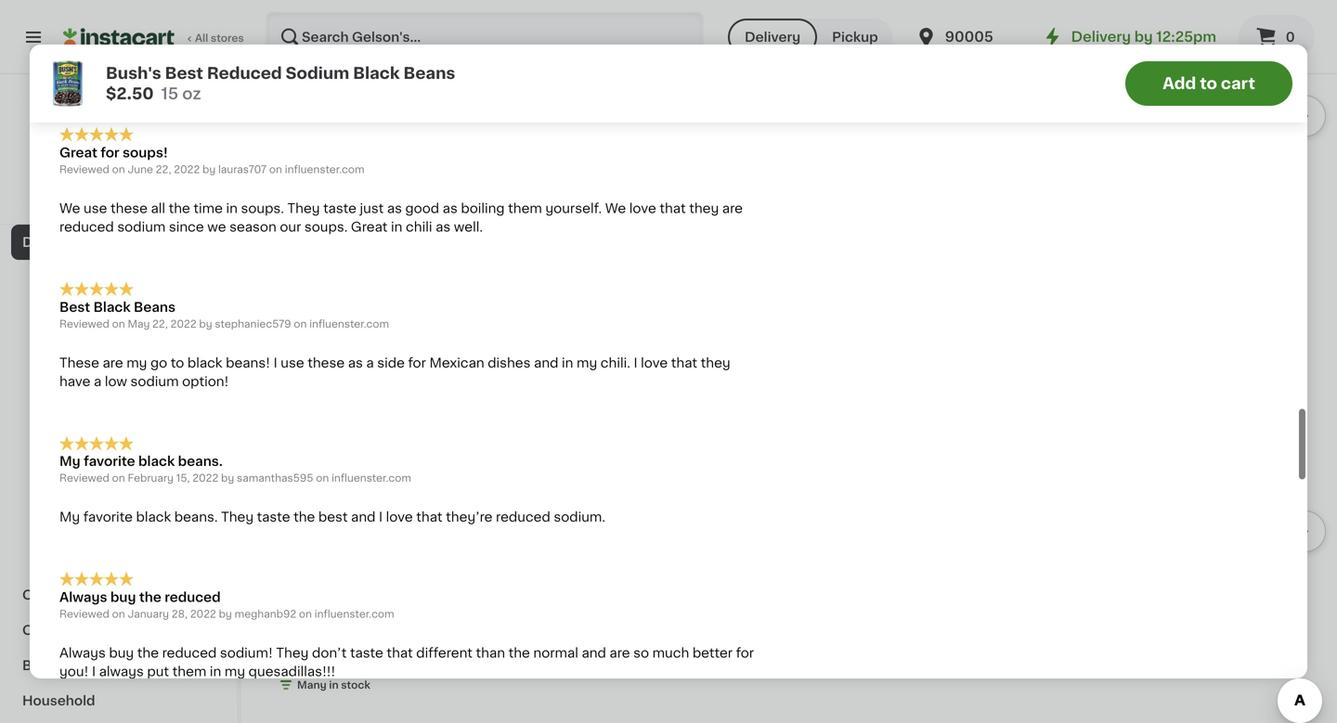 Task type: vqa. For each thing, say whether or not it's contained in the screenshot.
the Delivery by 11:30am
no



Task type: describe. For each thing, give the bounding box(es) containing it.
the down staple
[[327, 66, 348, 79]]

soups!
[[123, 146, 168, 159]]

on down pasta & pizza sauces link
[[112, 473, 125, 484]]

don't
[[312, 647, 347, 660]]

rices & grains link
[[11, 260, 226, 295]]

so
[[633, 647, 649, 660]]

favorite for my favorite black beans. they taste the best and i love that they're reduced sodium.
[[83, 511, 133, 524]]

seeds link
[[11, 507, 226, 542]]

reduced inside always buy the reduced reviewed on january 28, 2022 by meghanb92 on influenster.com
[[165, 591, 221, 604]]

meals.
[[663, 66, 705, 79]]

1 vertical spatial soups.
[[305, 220, 348, 233]]

time
[[194, 202, 223, 215]]

rewards
[[106, 197, 151, 208]]

is
[[388, 66, 399, 79]]

we for we love bush's beans and they are a staple in our home. i buy the reduced sodium to try and do better for our health. overall the beans taste great, the price is good, and they add some protein to our meals.
[[59, 47, 80, 60]]

taste inside always buy the reduced sodium! they don't taste that different than the normal and are so much better for you! i always put them in my quesadillas!!!
[[350, 647, 383, 660]]

beans inside bush's best reduced sodium black beans
[[318, 627, 358, 640]]

add
[[504, 66, 529, 79]]

90005 button
[[915, 11, 1027, 63]]

that inside always buy the reduced sodium! they don't taste that different than the normal and are so much better for you! i always put them in my quesadillas!!!
[[387, 647, 413, 660]]

$ 7 99 $10.99
[[282, 161, 368, 180]]

& for pasta
[[73, 448, 83, 461]]

since
[[169, 220, 204, 233]]

hard beverages
[[22, 130, 129, 143]]

& for rices
[[73, 271, 84, 284]]

and inside these are my go to black beans! i use these as a side for mexican dishes and in my chili. i love that they have a low sodium option!
[[534, 356, 559, 369]]

service type group
[[728, 19, 893, 56]]

you!
[[59, 666, 89, 679]]

household
[[22, 695, 95, 708]]

& for beer
[[57, 165, 68, 178]]

delivery by 12:25pm link
[[1042, 26, 1217, 48]]

12:25pm
[[1156, 30, 1217, 44]]

28,
[[172, 609, 188, 620]]

instacart logo image
[[63, 26, 175, 48]]

taste down the "samanthas595"
[[257, 511, 290, 524]]

liquor link
[[11, 189, 226, 225]]

to left try
[[596, 47, 610, 60]]

always for always buy the reduced reviewed on january 28, 2022 by meghanb92 on influenster.com
[[59, 591, 107, 604]]

side
[[377, 356, 405, 369]]

in inside we love bush's beans and they are a staple in our home. i buy the reduced sodium to try and do better for our health. overall the beans taste great, the price is good, and they add some protein to our meals.
[[343, 47, 355, 60]]

on up the my favorite black beans. they taste the best and i love that they're reduced sodium.
[[316, 473, 329, 484]]

they inside "we use these all the time in soups. they taste just as good as boiling them yourself. we love that they are reduced sodium since we season our soups. great in chili as well."
[[689, 202, 719, 215]]

reviewed inside always buy the reduced reviewed on january 28, 2022 by meghanb92 on influenster.com
[[59, 609, 109, 620]]

prices
[[137, 160, 170, 170]]

them inside "we use these all the time in soups. they taste just as good as boiling them yourself. we love that they are reduced sodium since we season our soups. great in chili as well."
[[508, 202, 542, 215]]

just
[[360, 202, 384, 215]]

different
[[416, 647, 473, 660]]

0 vertical spatial pasta
[[112, 236, 149, 249]]

than
[[476, 647, 505, 660]]

in left 'chili'
[[391, 220, 403, 233]]

everyday store prices
[[55, 160, 170, 170]]

may
[[128, 319, 150, 329]]

and left do
[[635, 47, 659, 60]]

beans down stephaniec579
[[279, 331, 343, 350]]

on up canned goods & soups
[[112, 609, 125, 620]]

15 oz
[[279, 662, 304, 672]]

black inside 'best black beans reviewed on may 22, 2022 by stephaniec579 on influenster.com'
[[93, 301, 131, 314]]

try
[[613, 47, 632, 60]]

chili
[[406, 220, 432, 233]]

sodium for bush's best reduced sodium black beans
[[421, 608, 471, 621]]

we love bush's beans and they are a staple in our home. i buy the reduced sodium to try and do better for our health. overall the beans taste great, the price is good, and they add some protein to our meals.
[[59, 47, 745, 79]]

as up the 'well.'
[[443, 202, 458, 215]]

i right chili.
[[634, 356, 638, 369]]

good,
[[402, 66, 439, 79]]

0 vertical spatial sauces
[[124, 448, 172, 461]]

reduced inside always buy the reduced sodium! they don't taste that different than the normal and are so much better for you! i always put them in my quesadillas!!!
[[162, 647, 217, 660]]

for inside we love bush's beans and they are a staple in our home. i buy the reduced sodium to try and do better for our health. overall the beans taste great, the price is good, and they add some protein to our meals.
[[727, 47, 745, 60]]

have
[[59, 375, 90, 388]]

1 vertical spatial they
[[221, 511, 254, 524]]

reviewed inside great for soups! reviewed on june 22, 2022 by lauras707 on influenster.com
[[59, 164, 109, 175]]

16 oz
[[693, 645, 719, 655]]

everyday
[[55, 160, 105, 170]]

buy for always buy the reduced reviewed on january 28, 2022 by meghanb92 on influenster.com
[[110, 591, 136, 604]]

(103)
[[347, 647, 373, 657]]

we right yourself.
[[605, 202, 626, 215]]

normal
[[533, 647, 578, 660]]

pizza
[[87, 448, 120, 461]]

foods
[[87, 59, 129, 72]]

dry goods & pasta link
[[11, 225, 226, 260]]

my favorite black beans. reviewed on february 15, 2022 by samanthas595 on influenster.com
[[59, 455, 411, 484]]

they inside these are my go to black beans! i use these as a side for mexican dishes and in my chili. i love that they have a low sodium option!
[[701, 356, 731, 369]]

and down "all stores"
[[204, 47, 229, 60]]

on left may
[[112, 319, 125, 329]]

are inside these are my go to black beans! i use these as a side for mexican dishes and in my chili. i love that they have a low sodium option!
[[103, 356, 123, 369]]

put
[[147, 666, 169, 679]]

the right 15.5
[[509, 647, 530, 660]]

goods for canned
[[78, 624, 123, 637]]

15,
[[176, 473, 190, 484]]

2022 inside always buy the reduced reviewed on january 28, 2022 by meghanb92 on influenster.com
[[190, 609, 216, 620]]

in inside these are my go to black beans! i use these as a side for mexican dishes and in my chili. i love that they have a low sodium option!
[[562, 356, 573, 369]]

mexican
[[429, 356, 484, 369]]

oz for 15.5 oz
[[509, 645, 522, 655]]

delivery for delivery
[[745, 31, 801, 44]]

low
[[105, 375, 127, 388]]

on up beans link
[[294, 319, 307, 329]]

quesadillas!!!
[[249, 666, 335, 679]]

1 vertical spatial 15
[[279, 662, 290, 672]]

in right time
[[226, 202, 238, 215]]

noodles link
[[11, 366, 226, 401]]

these are my go to black beans! i use these as a side for mexican dishes and in my chili. i love that they have a low sodium option!
[[59, 356, 731, 388]]

prepared
[[22, 59, 84, 72]]

influenster.com inside 'best black beans reviewed on may 22, 2022 by stephaniec579 on influenster.com'
[[309, 319, 389, 329]]

in left the stock
[[329, 680, 339, 691]]

16 oz button
[[693, 381, 886, 657]]

they inside always buy the reduced sodium! they don't taste that different than the normal and are so much better for you! i always put them in my quesadillas!!!
[[276, 647, 309, 660]]

season
[[229, 220, 277, 233]]

much
[[652, 647, 689, 660]]

our left meals.
[[638, 66, 660, 79]]

save
[[167, 197, 192, 208]]

household link
[[11, 684, 226, 719]]

these inside "we use these all the time in soups. they taste just as good as boiling them yourself. we love that they are reduced sodium since we season our soups. great in chili as well."
[[110, 202, 148, 215]]

rices & grains
[[33, 271, 129, 284]]

some
[[532, 66, 568, 79]]

for inside these are my go to black beans! i use these as a side for mexican dishes and in my chili. i love that they have a low sodium option!
[[408, 356, 426, 369]]

liquor
[[22, 201, 65, 214]]

1 vertical spatial a
[[366, 356, 374, 369]]

for inside great for soups! reviewed on june 22, 2022 by lauras707 on influenster.com
[[101, 146, 119, 159]]

sauce
[[377, 208, 418, 221]]

by inside 'my favorite black beans. reviewed on february 15, 2022 by samanthas595 on influenster.com'
[[221, 473, 234, 484]]

taste inside "we use these all the time in soups. they taste just as good as boiling them yourself. we love that they are reduced sodium since we season our soups. great in chili as well."
[[323, 202, 357, 215]]

to down try
[[621, 66, 635, 79]]

beer & cider
[[22, 165, 108, 178]]

they're
[[446, 511, 493, 524]]

breakfast
[[22, 659, 87, 672]]

add to cart button
[[1126, 61, 1293, 106]]

rices
[[33, 271, 70, 284]]

1 vertical spatial beans
[[205, 66, 245, 79]]

love inside "we use these all the time in soups. they taste just as good as boiling them yourself. we love that they are reduced sodium since we season our soups. great in chili as well."
[[629, 202, 656, 215]]

1 vertical spatial gelson's
[[58, 197, 103, 208]]

rao's
[[279, 208, 314, 221]]

as inside these are my go to black beans! i use these as a side for mexican dishes and in my chili. i love that they have a low sodium option!
[[348, 356, 363, 369]]

& down january
[[126, 624, 137, 637]]

goods for dry
[[50, 236, 94, 249]]

oz inside bush's best reduced sodium black beans $2.50 15 oz
[[182, 86, 201, 102]]

reviewed inside 'best black beans reviewed on may 22, 2022 by stephaniec579 on influenster.com'
[[59, 319, 109, 329]]

0 horizontal spatial my
[[126, 356, 147, 369]]

0 vertical spatial soups.
[[241, 202, 284, 215]]

reduced for bush's best reduced sodium black beans
[[358, 608, 418, 621]]

store
[[108, 160, 135, 170]]

hard
[[22, 130, 55, 143]]

90005
[[945, 30, 993, 44]]

and right good,
[[443, 66, 467, 79]]

the down 'all' in the top left of the page
[[181, 66, 202, 79]]

sodium inside we love bush's beans and they are a staple in our home. i buy the reduced sodium to try and do better for our health. overall the beans taste great, the price is good, and they add some protein to our meals.
[[545, 47, 593, 60]]

bush's
[[114, 47, 157, 60]]

go
[[150, 356, 167, 369]]

our left health.
[[59, 66, 81, 79]]

item carousel region containing 7
[[279, 0, 1326, 300]]

the right home.
[[462, 47, 484, 60]]

condiments & sauces link
[[11, 578, 226, 613]]

beans inside bush's best reduced sodium black beans $2.50 15 oz
[[404, 65, 455, 81]]

best
[[318, 511, 348, 524]]

sodium inside "we use these all the time in soups. they taste just as good as boiling them yourself. we love that they are reduced sodium since we season our soups. great in chili as well."
[[117, 220, 166, 233]]

soups
[[140, 624, 182, 637]]

rao's marinara sauce
[[279, 208, 418, 221]]

my for my favorite black beans. reviewed on february 15, 2022 by samanthas595 on influenster.com
[[59, 455, 81, 468]]

canned goods & soups
[[22, 624, 182, 637]]

protein
[[572, 66, 618, 79]]

chili.
[[601, 356, 631, 369]]

$7.99 original price: $10.99 element
[[279, 158, 471, 182]]

favorite for my favorite black beans. reviewed on february 15, 2022 by samanthas595 on influenster.com
[[84, 455, 135, 468]]

lauras707
[[218, 164, 267, 175]]

black for reviewed
[[138, 455, 175, 468]]

our up price at the top
[[358, 47, 380, 60]]

as right the just in the left top of the page
[[387, 202, 402, 215]]

by left 12:25pm
[[1135, 30, 1153, 44]]

beans inside 'best black beans reviewed on may 22, 2022 by stephaniec579 on influenster.com'
[[134, 301, 176, 314]]

my for my favorite black beans. they taste the best and i love that they're reduced sodium.
[[59, 511, 80, 524]]

sodium.
[[554, 511, 606, 524]]

condiments & sauces
[[22, 589, 171, 602]]

& up grains
[[98, 236, 108, 249]]

that inside "we use these all the time in soups. they taste just as good as boiling them yourself. we love that they are reduced sodium since we season our soups. great in chili as well."
[[660, 202, 686, 215]]



Task type: locate. For each thing, give the bounding box(es) containing it.
reduced up 28, on the bottom left
[[165, 591, 221, 604]]

0 vertical spatial reduced
[[207, 65, 282, 81]]

bush's inside bush's best reduced sodium black beans
[[279, 608, 322, 621]]

bush's best reduced sodium black beans
[[279, 608, 471, 640]]

cider
[[71, 165, 108, 178]]

delivery inside delivery by 12:25pm link
[[1071, 30, 1131, 44]]

22,
[[156, 164, 171, 175], [152, 319, 168, 329]]

to left save
[[154, 197, 165, 208]]

in
[[343, 47, 355, 60], [226, 202, 238, 215], [391, 220, 403, 233], [562, 356, 573, 369], [210, 666, 221, 679], [329, 680, 339, 691]]

2 horizontal spatial black
[[353, 65, 400, 81]]

my
[[59, 455, 81, 468], [59, 511, 80, 524]]

great inside great for soups! reviewed on june 22, 2022 by lauras707 on influenster.com
[[59, 146, 97, 159]]

0 vertical spatial use
[[84, 202, 107, 215]]

2 vertical spatial black
[[136, 511, 171, 524]]

2 vertical spatial sodium
[[131, 375, 179, 388]]

and right best
[[351, 511, 376, 524]]

1 vertical spatial black
[[93, 301, 131, 314]]

beans down stores
[[205, 66, 245, 79]]

$
[[282, 162, 289, 172]]

add
[[1163, 76, 1196, 91], [34, 197, 55, 208]]

pasta for pasta
[[33, 306, 70, 319]]

0 vertical spatial beans.
[[178, 455, 223, 468]]

beans. for they
[[174, 511, 218, 524]]

2 vertical spatial they
[[276, 647, 309, 660]]

bush's inside bush's best reduced sodium black beans $2.50 15 oz
[[106, 65, 161, 81]]

0 vertical spatial my
[[59, 455, 81, 468]]

2022 inside 'my favorite black beans. reviewed on february 15, 2022 by samanthas595 on influenster.com'
[[192, 473, 218, 484]]

0 horizontal spatial a
[[94, 375, 101, 388]]

99
[[303, 162, 317, 172]]

1 vertical spatial better
[[693, 647, 733, 660]]

1 horizontal spatial great
[[351, 220, 388, 233]]

always for always buy the reduced sodium! they don't taste that different than the normal and are so much better for you! i always put them in my quesadillas!!!
[[59, 647, 106, 660]]

everyday store prices link
[[55, 158, 181, 173]]

2 my from the top
[[59, 511, 80, 524]]

reviewed
[[59, 164, 109, 175], [59, 319, 109, 329], [59, 473, 109, 484], [59, 609, 109, 620]]

stores
[[211, 33, 244, 43]]

influenster.com up best
[[332, 473, 411, 484]]

reduced right the they're
[[496, 511, 551, 524]]

pasta for pasta & pizza sauces
[[33, 448, 70, 461]]

buy up always
[[109, 647, 134, 660]]

2 reviewed from the top
[[59, 319, 109, 329]]

are inside "we use these all the time in soups. they taste just as good as boiling them yourself. we love that they are reduced sodium since we season our soups. great in chili as well."
[[722, 202, 743, 215]]

my favorite black beans. they taste the best and i love that they're reduced sodium.
[[59, 511, 606, 524]]

marinara
[[317, 208, 374, 221]]

health.
[[84, 66, 128, 79]]

do
[[663, 47, 680, 60]]

2 horizontal spatial best
[[325, 608, 355, 621]]

for right 16 oz
[[736, 647, 754, 660]]

0 vertical spatial a
[[289, 47, 297, 60]]

use inside these are my go to black beans! i use these as a side for mexican dishes and in my chili. i love that they have a low sodium option!
[[281, 356, 304, 369]]

0 vertical spatial black
[[187, 356, 222, 369]]

item carousel region containing bush's best reduced sodium black beans
[[279, 374, 1326, 708]]

oz right 15.5
[[509, 645, 522, 655]]

for right side
[[408, 356, 426, 369]]

sodium inside bush's best reduced sodium black beans
[[421, 608, 471, 621]]

favorite
[[84, 455, 135, 468], [83, 511, 133, 524]]

my down pasta & pizza sauces
[[59, 511, 80, 524]]

0 vertical spatial sodium
[[286, 65, 349, 81]]

better up meals.
[[683, 47, 723, 60]]

1 horizontal spatial beans
[[205, 66, 245, 79]]

sodium inside these are my go to black beans! i use these as a side for mexican dishes and in my chili. i love that they have a low sodium option!
[[131, 375, 179, 388]]

2022 inside 'best black beans reviewed on may 22, 2022 by stephaniec579 on influenster.com'
[[171, 319, 197, 329]]

meghanb92
[[235, 609, 296, 620]]

them inside always buy the reduced sodium! they don't taste that different than the normal and are so much better for you! i always put them in my quesadillas!!!
[[172, 666, 206, 679]]

(1.32k)
[[555, 206, 590, 216]]

1 horizontal spatial delivery
[[1071, 30, 1131, 44]]

better inside always buy the reduced sodium! they don't taste that different than the normal and are so much better for you! i always put them in my quesadillas!!!
[[693, 647, 733, 660]]

1 horizontal spatial sodium
[[421, 608, 471, 621]]

0 vertical spatial sodium
[[545, 47, 593, 60]]

reviewed down pasta & pizza sauces
[[59, 473, 109, 484]]

dishes
[[488, 356, 531, 369]]

1 my from the top
[[59, 455, 81, 468]]

we
[[59, 47, 80, 60], [59, 202, 80, 215], [605, 202, 626, 215]]

that
[[660, 202, 686, 215], [671, 356, 698, 369], [416, 511, 443, 524], [387, 647, 413, 660]]

1 reviewed from the top
[[59, 164, 109, 175]]

reviewed down condiments & sauces
[[59, 609, 109, 620]]

i
[[427, 47, 431, 60], [274, 356, 277, 369], [634, 356, 638, 369], [379, 511, 383, 524], [92, 666, 96, 679]]

0 vertical spatial great
[[59, 146, 97, 159]]

all stores
[[195, 33, 244, 43]]

that inside these are my go to black beans! i use these as a side for mexican dishes and in my chili. i love that they have a low sodium option!
[[671, 356, 698, 369]]

oz up many
[[292, 662, 304, 672]]

sodium down all
[[117, 220, 166, 233]]

better inside we love bush's beans and they are a staple in our home. i buy the reduced sodium to try and do better for our health. overall the beans taste great, the price is good, and they add some protein to our meals.
[[683, 47, 723, 60]]

1 horizontal spatial a
[[289, 47, 297, 60]]

0 horizontal spatial reduced
[[207, 65, 282, 81]]

sauces up january
[[122, 589, 171, 602]]

great for soups! reviewed on june 22, 2022 by lauras707 on influenster.com
[[59, 146, 365, 175]]

pasta down the liquor link
[[112, 236, 149, 249]]

i up good,
[[427, 47, 431, 60]]

my inside 'my favorite black beans. reviewed on february 15, 2022 by samanthas595 on influenster.com'
[[59, 455, 81, 468]]

reduced inside bush's best reduced sodium black beans
[[358, 608, 418, 621]]

1 horizontal spatial add
[[1163, 76, 1196, 91]]

and right dishes
[[534, 356, 559, 369]]

canned
[[22, 624, 75, 637]]

reduced inside "we use these all the time in soups. they taste just as good as boiling them yourself. we love that they are reduced sodium since we season our soups. great in chili as well."
[[59, 220, 114, 233]]

best down 'all' in the top left of the page
[[165, 65, 203, 81]]

1 vertical spatial sauces
[[122, 589, 171, 602]]

2 vertical spatial buy
[[109, 647, 134, 660]]

the inside "we use these all the time in soups. they taste just as good as boiling them yourself. we love that they are reduced sodium since we season our soups. great in chili as well."
[[169, 202, 190, 215]]

add gelson's rewards to save
[[34, 197, 192, 208]]

oz down 'all' in the top left of the page
[[182, 86, 201, 102]]

0 vertical spatial goods
[[50, 236, 94, 249]]

buy inside always buy the reduced sodium! they don't taste that different than the normal and are so much better for you! i always put them in my quesadillas!!!
[[109, 647, 134, 660]]

0 vertical spatial add
[[1163, 76, 1196, 91]]

the up put
[[137, 647, 159, 660]]

i right you! on the bottom left of page
[[92, 666, 96, 679]]

a inside we love bush's beans and they are a staple in our home. i buy the reduced sodium to try and do better for our health. overall the beans taste great, the price is good, and they add some protein to our meals.
[[289, 47, 297, 60]]

1 vertical spatial add
[[34, 197, 55, 208]]

2 vertical spatial pasta
[[33, 448, 70, 461]]

by right 15,
[[221, 473, 234, 484]]

by left meghanb92
[[219, 609, 232, 620]]

we left foods at left
[[59, 47, 80, 60]]

add to cart
[[1163, 76, 1256, 91]]

None search field
[[266, 11, 704, 63]]

influenster.com inside always buy the reduced reviewed on january 28, 2022 by meghanb92 on influenster.com
[[315, 609, 394, 620]]

beans. for reviewed
[[178, 455, 223, 468]]

22, for great for soups!
[[156, 164, 171, 175]]

buy for always buy the reduced sodium! they don't taste that different than the normal and are so much better for you! i always put them in my quesadillas!!!
[[109, 647, 134, 660]]

great inside "we use these all the time in soups. they taste just as good as boiling them yourself. we love that they are reduced sodium since we season our soups. great in chili as well."
[[351, 220, 388, 233]]

&
[[57, 165, 68, 178], [98, 236, 108, 249], [73, 271, 84, 284], [73, 448, 83, 461], [108, 589, 119, 602], [126, 624, 137, 637]]

1 horizontal spatial 15
[[279, 662, 290, 672]]

delivery inside delivery button
[[745, 31, 801, 44]]

love right yourself.
[[629, 202, 656, 215]]

and inside always buy the reduced sodium! they don't taste that different than the normal and are so much better for you! i always put them in my quesadillas!!!
[[582, 647, 606, 660]]

the up january
[[139, 591, 161, 604]]

black for bush's best reduced sodium black beans
[[279, 627, 314, 640]]

black for bush's best reduced sodium black beans $2.50 15 oz
[[353, 65, 400, 81]]

1 horizontal spatial reduced
[[358, 608, 418, 621]]

0 horizontal spatial them
[[172, 666, 206, 679]]

sodium for bush's best reduced sodium black beans $2.50 15 oz
[[286, 65, 349, 81]]

buy
[[434, 47, 459, 60], [110, 591, 136, 604], [109, 647, 134, 660]]

by inside 'best black beans reviewed on may 22, 2022 by stephaniec579 on influenster.com'
[[199, 319, 212, 329]]

on left $
[[269, 164, 282, 175]]

add for add to cart
[[1163, 76, 1196, 91]]

1 vertical spatial black
[[138, 455, 175, 468]]

best inside bush's best reduced sodium black beans $2.50 15 oz
[[165, 65, 203, 81]]

black down grains
[[93, 301, 131, 314]]

& for condiments
[[108, 589, 119, 602]]

0 horizontal spatial use
[[84, 202, 107, 215]]

best down rices & grains
[[59, 301, 90, 314]]

1 vertical spatial item carousel region
[[279, 374, 1326, 708]]

black up 15 oz
[[279, 627, 314, 640]]

2 item carousel region from the top
[[279, 374, 1326, 708]]

always up canned goods & soups
[[59, 591, 107, 604]]

& right rices
[[73, 271, 84, 284]]

delivery left 12:25pm
[[1071, 30, 1131, 44]]

breakfast link
[[11, 648, 226, 684]]

always inside always buy the reduced sodium! they don't taste that different than the normal and are so much better for you! i always put them in my quesadillas!!!
[[59, 647, 106, 660]]

2 horizontal spatial my
[[577, 356, 597, 369]]

$10.99
[[324, 167, 368, 180]]

0 vertical spatial better
[[683, 47, 723, 60]]

0 horizontal spatial these
[[110, 202, 148, 215]]

great down the just in the left top of the page
[[351, 220, 388, 233]]

2 vertical spatial black
[[279, 627, 314, 640]]

pasta down rices
[[33, 306, 70, 319]]

0 vertical spatial black
[[353, 65, 400, 81]]

reduced up add
[[487, 47, 542, 60]]

0 vertical spatial them
[[508, 202, 542, 215]]

2022
[[174, 164, 200, 175], [171, 319, 197, 329], [192, 473, 218, 484], [190, 609, 216, 620]]

by inside great for soups! reviewed on june 22, 2022 by lauras707 on influenster.com
[[202, 164, 216, 175]]

black up february
[[138, 455, 175, 468]]

add inside the add to cart button
[[1163, 76, 1196, 91]]

4 reviewed from the top
[[59, 609, 109, 620]]

1 vertical spatial these
[[308, 356, 345, 369]]

add inside add gelson's rewards to save link
[[34, 197, 55, 208]]

2 horizontal spatial a
[[366, 356, 374, 369]]

seeds
[[33, 518, 74, 531]]

love
[[84, 47, 111, 60], [629, 202, 656, 215], [641, 356, 668, 369], [386, 511, 413, 524]]

i right best
[[379, 511, 383, 524]]

0 horizontal spatial beans
[[161, 47, 201, 60]]

bush's down bush's
[[106, 65, 161, 81]]

my down "sodium!"
[[225, 666, 245, 679]]

& right beer
[[57, 165, 68, 178]]

1 vertical spatial favorite
[[83, 511, 133, 524]]

1 vertical spatial pasta
[[33, 306, 70, 319]]

0 vertical spatial gelson's
[[89, 138, 147, 151]]

them right boiling
[[508, 202, 542, 215]]

buy up good,
[[434, 47, 459, 60]]

they
[[232, 47, 262, 60], [470, 66, 500, 79], [689, 202, 719, 215], [701, 356, 731, 369]]

oz
[[182, 86, 201, 102], [707, 645, 719, 655], [509, 645, 522, 655], [292, 662, 304, 672]]

beans up may
[[134, 301, 176, 314]]

add down 12:25pm
[[1163, 76, 1196, 91]]

love inside we love bush's beans and they are a staple in our home. i buy the reduced sodium to try and do better for our health. overall the beans taste great, the price is good, and they add some protein to our meals.
[[84, 47, 111, 60]]

gelson's link
[[89, 97, 147, 154]]

our inside "we use these all the time in soups. they taste just as good as boiling them yourself. we love that they are reduced sodium since we season our soups. great in chili as well."
[[280, 220, 301, 233]]

1 horizontal spatial bush's
[[279, 608, 322, 621]]

0
[[1286, 31, 1295, 44]]

buy inside we love bush's beans and they are a staple in our home. i buy the reduced sodium to try and do better for our health. overall the beans taste great, the price is good, and they add some protein to our meals.
[[434, 47, 459, 60]]

reduced up put
[[162, 647, 217, 660]]

gelson's down the cider
[[58, 197, 103, 208]]

beans down home.
[[404, 65, 455, 81]]

noodles
[[33, 377, 88, 390]]

pasta left pizza
[[33, 448, 70, 461]]

great
[[59, 146, 97, 159], [351, 220, 388, 233]]

0 vertical spatial 15
[[161, 86, 178, 102]]

best black beans reviewed on may 22, 2022 by stephaniec579 on influenster.com
[[59, 301, 389, 329]]

my
[[126, 356, 147, 369], [577, 356, 597, 369], [225, 666, 245, 679]]

1 vertical spatial them
[[172, 666, 206, 679]]

many in stock
[[297, 680, 370, 691]]

beans. inside 'my favorite black beans. reviewed on february 15, 2022 by samanthas595 on influenster.com'
[[178, 455, 223, 468]]

by left stephaniec579
[[199, 319, 212, 329]]

0 horizontal spatial black
[[93, 301, 131, 314]]

price
[[351, 66, 385, 79]]

1 vertical spatial 22,
[[152, 319, 168, 329]]

pickup
[[832, 31, 878, 44]]

sodium!
[[220, 647, 273, 660]]

we
[[207, 220, 226, 233]]

better right much
[[693, 647, 733, 660]]

gelson's
[[89, 138, 147, 151], [58, 197, 103, 208]]

soups.
[[241, 202, 284, 215], [305, 220, 348, 233]]

delivery for delivery by 12:25pm
[[1071, 30, 1131, 44]]

1 vertical spatial bush's
[[279, 608, 322, 621]]

1 vertical spatial buy
[[110, 591, 136, 604]]

beans. up 15,
[[178, 455, 223, 468]]

1 horizontal spatial best
[[165, 65, 203, 81]]

i inside always buy the reduced sodium! they don't taste that different than the normal and are so much better for you! i always put them in my quesadillas!!!
[[92, 666, 96, 679]]

15 inside bush's best reduced sodium black beans $2.50 15 oz
[[161, 86, 178, 102]]

use inside "we use these all the time in soups. they taste just as good as boiling them yourself. we love that they are reduced sodium since we season our soups. great in chili as well."
[[84, 202, 107, 215]]

goods down condiments & sauces
[[78, 624, 123, 637]]

0 horizontal spatial delivery
[[745, 31, 801, 44]]

1 vertical spatial beans.
[[174, 511, 218, 524]]

gelson's up everyday store prices link
[[89, 138, 147, 151]]

sauces up february
[[124, 448, 172, 461]]

1 vertical spatial my
[[59, 511, 80, 524]]

by inside always buy the reduced reviewed on january 28, 2022 by meghanb92 on influenster.com
[[219, 609, 232, 620]]

these inside these are my go to black beans! i use these as a side for mexican dishes and in my chili. i love that they have a low sodium option!
[[308, 356, 345, 369]]

gelson's logo image
[[101, 97, 136, 132]]

black inside 'my favorite black beans. reviewed on february 15, 2022 by samanthas595 on influenster.com'
[[138, 455, 175, 468]]

1 vertical spatial sodium
[[421, 608, 471, 621]]

a left low
[[94, 375, 101, 388]]

0 vertical spatial these
[[110, 202, 148, 215]]

by left lauras707 on the left of page
[[202, 164, 216, 175]]

reduced for bush's best reduced sodium black beans $2.50 15 oz
[[207, 65, 282, 81]]

2 vertical spatial best
[[325, 608, 355, 621]]

better
[[683, 47, 723, 60], [693, 647, 733, 660]]

1 horizontal spatial use
[[281, 356, 304, 369]]

sodium down go
[[131, 375, 179, 388]]

to left cart
[[1200, 76, 1217, 91]]

them
[[508, 202, 542, 215], [172, 666, 206, 679]]

add for add gelson's rewards to save
[[34, 197, 55, 208]]

taste left the just in the left top of the page
[[323, 202, 357, 215]]

them right put
[[172, 666, 206, 679]]

always
[[99, 666, 144, 679]]

2022 inside great for soups! reviewed on june 22, 2022 by lauras707 on influenster.com
[[174, 164, 200, 175]]

love inside these are my go to black beans! i use these as a side for mexican dishes and in my chili. i love that they have a low sodium option!
[[641, 356, 668, 369]]

0 horizontal spatial bush's
[[106, 65, 161, 81]]

1 horizontal spatial soups.
[[305, 220, 348, 233]]

best inside 'best black beans reviewed on may 22, 2022 by stephaniec579 on influenster.com'
[[59, 301, 90, 314]]

influenster.com inside 'my favorite black beans. reviewed on february 15, 2022 by samanthas595 on influenster.com'
[[332, 473, 411, 484]]

1 horizontal spatial black
[[279, 627, 314, 640]]

oz for 15 oz
[[292, 662, 304, 672]]

stock
[[341, 680, 370, 691]]

reviewed inside 'my favorite black beans. reviewed on february 15, 2022 by samanthas595 on influenster.com'
[[59, 473, 109, 484]]

pickup button
[[817, 19, 893, 56]]

0 vertical spatial beans
[[161, 47, 201, 60]]

favorite inside 'my favorite black beans. reviewed on february 15, 2022 by samanthas595 on influenster.com'
[[84, 455, 135, 468]]

22, inside great for soups! reviewed on june 22, 2022 by lauras707 on influenster.com
[[156, 164, 171, 175]]

0 horizontal spatial 15
[[161, 86, 178, 102]]

prepared foods
[[22, 59, 129, 72]]

1 vertical spatial always
[[59, 647, 106, 660]]

delivery by 12:25pm
[[1071, 30, 1217, 44]]

0 button
[[1239, 15, 1315, 59]]

always up you! on the bottom left of page
[[59, 647, 106, 660]]

to
[[596, 47, 610, 60], [621, 66, 635, 79], [1200, 76, 1217, 91], [154, 197, 165, 208], [171, 356, 184, 369]]

22, right may
[[152, 319, 168, 329]]

my left go
[[126, 356, 147, 369]]

to right go
[[171, 356, 184, 369]]

they up 15 oz
[[276, 647, 309, 660]]

0 horizontal spatial soups.
[[241, 202, 284, 215]]

0 vertical spatial always
[[59, 591, 107, 604]]

i inside we love bush's beans and they are a staple in our home. i buy the reduced sodium to try and do better for our health. overall the beans taste great, the price is good, and they add some protein to our meals.
[[427, 47, 431, 60]]

0 vertical spatial buy
[[434, 47, 459, 60]]

beans down 'all' in the top left of the page
[[161, 47, 201, 60]]

these
[[59, 356, 99, 369]]

1 vertical spatial use
[[281, 356, 304, 369]]

on left june
[[112, 164, 125, 175]]

(2.25k)
[[347, 228, 385, 238]]

canned goods & soups link
[[11, 613, 226, 648]]

0 vertical spatial bush's
[[106, 65, 161, 81]]

our down the vegan
[[280, 220, 301, 233]]

2 always from the top
[[59, 647, 106, 660]]

in inside always buy the reduced sodium! they don't taste that different than the normal and are so much better for you! i always put them in my quesadillas!!!
[[210, 666, 221, 679]]

bush's for bush's best reduced sodium black beans
[[279, 608, 322, 621]]

delivery
[[1071, 30, 1131, 44], [745, 31, 801, 44]]

we inside we love bush's beans and they are a staple in our home. i buy the reduced sodium to try and do better for our health. overall the beans taste great, the price is good, and they add some protein to our meals.
[[59, 47, 80, 60]]

1 horizontal spatial them
[[508, 202, 542, 215]]

yourself.
[[546, 202, 602, 215]]

as
[[387, 202, 402, 215], [443, 202, 458, 215], [436, 220, 451, 233], [348, 356, 363, 369]]

they inside "we use these all the time in soups. they taste just as good as boiling them yourself. we love that they are reduced sodium since we season our soups. great in chili as well."
[[287, 202, 320, 215]]

for inside always buy the reduced sodium! they don't taste that different than the normal and are so much better for you! i always put them in my quesadillas!!!
[[736, 647, 754, 660]]

2 vertical spatial a
[[94, 375, 101, 388]]

3 reviewed from the top
[[59, 473, 109, 484]]

best for bush's best reduced sodium black beans $2.50 15 oz
[[165, 65, 203, 81]]

reduced inside we love bush's beans and they are a staple in our home. i buy the reduced sodium to try and do better for our health. overall the beans taste great, the price is good, and they add some protein to our meals.
[[487, 47, 542, 60]]

reduced inside bush's best reduced sodium black beans $2.50 15 oz
[[207, 65, 282, 81]]

beans!
[[226, 356, 270, 369]]

my left chili.
[[577, 356, 597, 369]]

hard beverages link
[[11, 119, 226, 154]]

we for we use these all the time in soups. they taste just as good as boiling them yourself. we love that they are reduced sodium since we season our soups. great in chili as well.
[[59, 202, 80, 215]]

beans up don't
[[318, 627, 358, 640]]

sodium down staple
[[286, 65, 349, 81]]

1 horizontal spatial my
[[225, 666, 245, 679]]

0 horizontal spatial great
[[59, 146, 97, 159]]

1 vertical spatial reduced
[[358, 608, 418, 621]]

beans link
[[279, 329, 343, 352]]

these down beans link
[[308, 356, 345, 369]]

beer & cider link
[[11, 154, 226, 189]]

best inside bush's best reduced sodium black beans
[[325, 608, 355, 621]]

to inside button
[[1200, 76, 1217, 91]]

best up don't
[[325, 608, 355, 621]]

black inside these are my go to black beans! i use these as a side for mexican dishes and in my chili. i love that they have a low sodium option!
[[187, 356, 222, 369]]

black inside bush's best reduced sodium black beans $2.50 15 oz
[[353, 65, 400, 81]]

1 vertical spatial great
[[351, 220, 388, 233]]

1 vertical spatial best
[[59, 301, 90, 314]]

add down beer
[[34, 197, 55, 208]]

best for bush's best reduced sodium black beans
[[325, 608, 355, 621]]

0 vertical spatial 22,
[[156, 164, 171, 175]]

item carousel region
[[279, 0, 1326, 300], [279, 374, 1326, 708]]

are inside always buy the reduced sodium! they don't taste that different than the normal and are so much better for you! i always put them in my quesadillas!!!
[[610, 647, 630, 660]]

taste inside we love bush's beans and they are a staple in our home. i buy the reduced sodium to try and do better for our health. overall the beans taste great, the price is good, and they add some protein to our meals.
[[249, 66, 282, 79]]

influenster.com up the vegan
[[285, 164, 365, 175]]

sodium inside bush's best reduced sodium black beans $2.50 15 oz
[[286, 65, 349, 81]]

are inside we love bush's beans and they are a staple in our home. i buy the reduced sodium to try and do better for our health. overall the beans taste great, the price is good, and they add some protein to our meals.
[[265, 47, 286, 60]]

0 horizontal spatial sodium
[[286, 65, 349, 81]]

influenster.com inside great for soups! reviewed on june 22, 2022 by lauras707 on influenster.com
[[285, 164, 365, 175]]

beans.
[[178, 455, 223, 468], [174, 511, 218, 524]]

as right 'chili'
[[436, 220, 451, 233]]

0 vertical spatial favorite
[[84, 455, 135, 468]]

black for they
[[136, 511, 171, 524]]

1 item carousel region from the top
[[279, 0, 1326, 300]]

my left pizza
[[59, 455, 81, 468]]

wine
[[22, 95, 56, 108]]

reviewed up these
[[59, 319, 109, 329]]

these
[[110, 202, 148, 215], [308, 356, 345, 369]]

delivery left pickup
[[745, 31, 801, 44]]

beans
[[404, 65, 455, 81], [134, 301, 176, 314], [279, 331, 343, 350], [318, 627, 358, 640]]

soups. up season
[[241, 202, 284, 215]]

0 vertical spatial item carousel region
[[279, 0, 1326, 300]]

0 vertical spatial they
[[287, 202, 320, 215]]

my inside always buy the reduced sodium! they don't taste that different than the normal and are so much better for you! i always put them in my quesadillas!!!
[[225, 666, 245, 679]]

the inside always buy the reduced reviewed on january 28, 2022 by meghanb92 on influenster.com
[[139, 591, 161, 604]]

the left best
[[294, 511, 315, 524]]

& up canned goods & soups link
[[108, 589, 119, 602]]

oz for 16 oz
[[707, 645, 719, 655]]

i right 'beans!' at the left of page
[[274, 356, 277, 369]]

buy inside always buy the reduced reviewed on january 28, 2022 by meghanb92 on influenster.com
[[110, 591, 136, 604]]

add gelson's rewards to save link
[[34, 195, 203, 210]]

for up everyday store prices
[[101, 146, 119, 159]]

15.5 oz button
[[486, 381, 678, 657]]

0 vertical spatial best
[[165, 65, 203, 81]]

1 always from the top
[[59, 591, 107, 604]]

stephaniec579
[[215, 319, 291, 329]]

0 horizontal spatial best
[[59, 301, 90, 314]]

love right best
[[386, 511, 413, 524]]

black inside bush's best reduced sodium black beans
[[279, 627, 314, 640]]

1 horizontal spatial these
[[308, 356, 345, 369]]

always inside always buy the reduced reviewed on january 28, 2022 by meghanb92 on influenster.com
[[59, 591, 107, 604]]

on right meghanb92
[[299, 609, 312, 620]]

to inside these are my go to black beans! i use these as a side for mexican dishes and in my chili. i love that they have a low sodium option!
[[171, 356, 184, 369]]

bush's for bush's best reduced sodium black beans $2.50 15 oz
[[106, 65, 161, 81]]

0 horizontal spatial add
[[34, 197, 55, 208]]

delivery button
[[728, 19, 817, 56]]

22, for best black beans
[[152, 319, 168, 329]]



